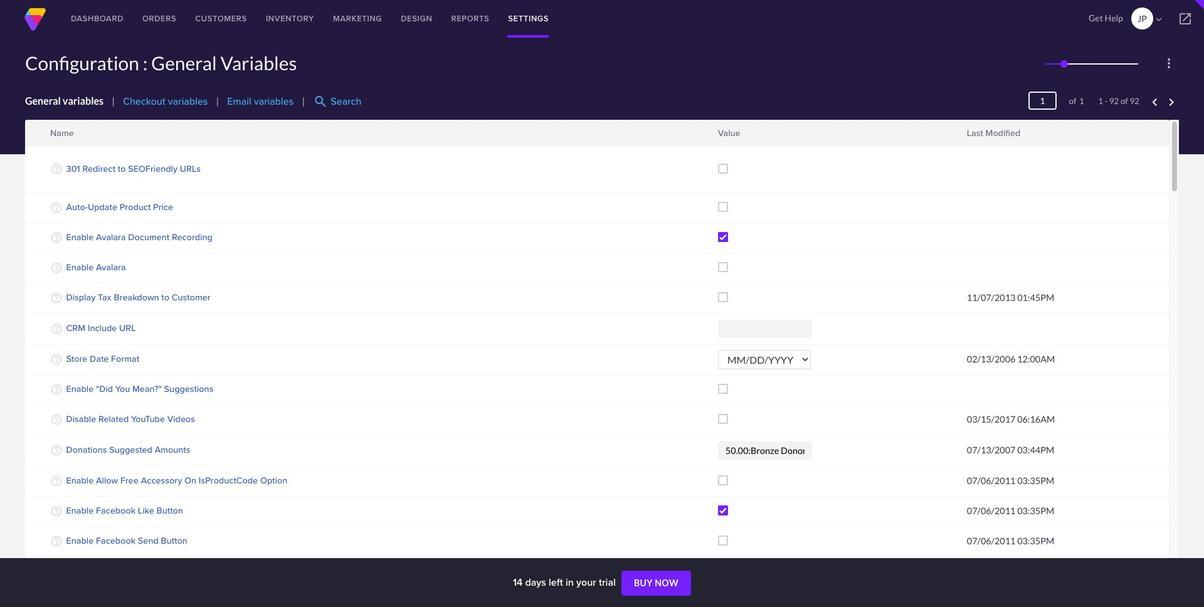 Task type: locate. For each thing, give the bounding box(es) containing it.
 link
[[709, 125, 721, 136], [958, 125, 970, 136]]

1  from the left
[[709, 132, 721, 143]]

7 help_outline from the top
[[50, 353, 63, 366]]

variables
[[168, 94, 208, 109], [254, 94, 294, 109], [63, 95, 104, 107]]

suggested
[[109, 443, 152, 456]]

1 enable from the top
[[66, 230, 94, 244]]

configuration : general variables
[[25, 51, 297, 74]]

5 help_outline from the top
[[50, 292, 63, 304]]

facebook left the like
[[96, 504, 136, 517]]

email
[[227, 94, 251, 109]]

| left checkout in the left of the page
[[112, 95, 115, 107]]

help_outline
[[50, 163, 63, 175], [50, 201, 63, 214], [50, 231, 63, 244], [50, 261, 63, 274], [50, 292, 63, 304], [50, 322, 63, 335], [50, 353, 63, 366], [50, 383, 63, 396], [50, 413, 63, 426], [50, 444, 63, 457], [50, 475, 63, 487], [50, 505, 63, 517], [50, 535, 63, 547]]

variables
[[220, 51, 297, 74]]

1 horizontal spatial 
[[958, 132, 970, 143]]

modified
[[986, 126, 1021, 139]]

email variables
[[227, 94, 294, 109]]

crm
[[66, 321, 85, 335]]

2  from the left
[[958, 125, 970, 136]]

6 help_outline from the top
[[50, 322, 63, 335]]






name element
[[25, 120, 712, 146]]

2  from the left
[[958, 132, 970, 143]]


[[709, 132, 721, 143], [958, 132, 970, 143]]

8 help_outline from the top
[[50, 383, 63, 396]]

1 horizontal spatial |
[[216, 95, 219, 107]]

button inside help_outline enable facebook send button
[[161, 534, 187, 547]]

youtube
[[131, 412, 165, 426]]

name link
[[50, 126, 74, 139]]

left
[[549, 575, 563, 590]]

facebook
[[96, 504, 136, 517], [96, 534, 136, 547]]

help_outline enable avalara
[[50, 261, 126, 274]]

9 help_outline from the top
[[50, 413, 63, 426]]

more_vert
[[1162, 56, 1177, 71]]

"did
[[96, 382, 113, 395]]

| left the email
[[216, 95, 219, 107]]

0 horizontal spatial 1
[[1080, 96, 1085, 106]]

10 help_outline from the top
[[50, 444, 63, 457]]

jp
[[1138, 13, 1147, 24]]

enable for enable "did you mean?" suggestions
[[66, 382, 94, 395]]

search search
[[313, 94, 362, 109]]

1 horizontal spatial general
[[151, 51, 217, 74]]

of up the 




last modified element
[[1069, 96, 1077, 106]]

None text field
[[718, 320, 812, 338]]

1 avalara from the top
[[96, 230, 126, 244]]

:
[[143, 51, 148, 74]]

| left search
[[302, 95, 305, 107]]

general variables link
[[25, 95, 104, 107]]

avalara inside help_outline enable avalara document recording
[[96, 230, 126, 244]]

1 facebook from the top
[[96, 504, 136, 517]]

1  link from the left
[[709, 125, 721, 136]]

1 horizontal spatial  link
[[958, 125, 970, 136]]

-
[[1105, 96, 1108, 106]]

1 horizontal spatial of
[[1121, 96, 1129, 106]]

enable inside help_outline enable avalara
[[66, 261, 94, 274]]

07/06/2011 for enable allow free accessory on isproductcode option
[[967, 476, 1016, 486]]

 link for last
[[958, 132, 970, 143]]

help_outline inside help_outline store date format
[[50, 353, 63, 366]]

seofriendly
[[128, 162, 178, 175]]

of right -
[[1121, 96, 1129, 106]]

2  link from the left
[[958, 125, 970, 136]]

facebook inside help_outline enable facebook like button
[[96, 504, 136, 517]]

help_outline inside 'help_outline auto-update product price'
[[50, 201, 63, 214]]

help_outline inside help_outline crm include url
[[50, 322, 63, 335]]

help_outline inside help_outline donations suggested amounts
[[50, 444, 63, 457]]

help
[[1105, 13, 1123, 23]]

2 help_outline from the top
[[50, 201, 63, 214]]

button inside help_outline enable facebook like button
[[157, 504, 183, 517]]

help_outline inside help_outline display tax breakdown to customer
[[50, 292, 63, 304]]

2 1 from the left
[[1099, 96, 1104, 106]]

1 vertical spatial 03:35pm
[[1018, 506, 1055, 517]]

general right :
[[151, 51, 217, 74]]

of
[[1069, 96, 1077, 106], [1121, 96, 1129, 106]]

92 right -
[[1110, 96, 1119, 106]]

dashboard link
[[61, 0, 133, 38]]

enable inside help_outline enable allow free accessory on isproductcode option
[[66, 474, 94, 487]]

 inside   last modified
[[958, 132, 970, 143]]

avalara down 'help_outline auto-update product price'
[[96, 230, 126, 244]]

enable inside help_outline enable "did you mean?" suggestions
[[66, 382, 94, 395]]

1 07/06/2011 03:35pm from the top
[[967, 476, 1055, 486]]

to inside help_outline display tax breakdown to customer
[[161, 291, 169, 304]]

1 horizontal spatial 92
[[1130, 96, 1140, 106]]

help_outline inside help_outline enable avalara document recording
[[50, 231, 63, 244]]

3 03:35pm from the top
[[1018, 536, 1055, 547]]

1 help_outline from the top
[[50, 163, 63, 175]]

enable down "auto-"
[[66, 230, 94, 244]]

variables for checkout variables
[[168, 94, 208, 109]]

07/06/2011
[[967, 476, 1016, 486], [967, 506, 1016, 517], [967, 536, 1016, 547]]

1 vertical spatial facebook
[[96, 534, 136, 547]]

your
[[577, 575, 596, 590]]

help_outline inside help_outline enable avalara
[[50, 261, 63, 274]]

2 facebook from the top
[[96, 534, 136, 547]]

4 help_outline from the top
[[50, 261, 63, 274]]

1 horizontal spatial  link
[[958, 132, 970, 143]]

now
[[655, 578, 679, 589]]

2 | from the left
[[216, 95, 219, 107]]

0 horizontal spatial of
[[1069, 96, 1077, 106]]

help_outline enable "did you mean?" suggestions
[[50, 382, 214, 396]]

variables up name link
[[63, 95, 104, 107]]

 link for last
[[958, 125, 970, 136]]

button right 'send'
[[161, 534, 187, 547]]

1 horizontal spatial 
[[958, 125, 970, 136]]

1  from the left
[[709, 125, 721, 136]]

0 vertical spatial avalara
[[96, 230, 126, 244]]

1 07/06/2011 from the top
[[967, 476, 1016, 486]]

reports
[[451, 13, 490, 24]]

1  link from the left
[[709, 132, 721, 143]]

07/06/2011 03:35pm
[[967, 476, 1055, 486], [967, 506, 1055, 517], [967, 536, 1055, 547]]

1 vertical spatial 07/06/2011
[[967, 506, 1016, 517]]

2 07/06/2011 from the top
[[967, 506, 1016, 517]]

help_outline enable allow free accessory on isproductcode option
[[50, 474, 288, 487]]

button right the like
[[157, 504, 183, 517]]

store
[[66, 352, 87, 365]]

to left customer
[[161, 291, 169, 304]]

search
[[331, 94, 362, 109]]


[[1154, 14, 1165, 25]]

None text field
[[1029, 92, 1057, 110], [718, 441, 812, 460], [1029, 92, 1057, 110], [718, 441, 812, 460]]

0 vertical spatial 07/06/2011 03:35pm
[[967, 476, 1055, 486]]

avalara up tax
[[96, 261, 126, 274]]

help_outline inside help_outline enable "did you mean?" suggestions
[[50, 383, 63, 396]]

help_outline for enable avalara document recording
[[50, 231, 63, 244]]

0 vertical spatial general
[[151, 51, 217, 74]]

option
[[260, 474, 288, 487]]

redirect
[[82, 162, 116, 175]]

3 help_outline from the top
[[50, 231, 63, 244]]

customers
[[195, 13, 247, 24]]

enable down help_outline enable facebook like button
[[66, 534, 94, 547]]

0 horizontal spatial variables
[[63, 95, 104, 107]]

enable up 'display'
[[66, 261, 94, 274]]

0 vertical spatial facebook
[[96, 504, 136, 517]]

of 1
[[1061, 96, 1085, 106]]

help_outline for donations suggested amounts
[[50, 444, 63, 457]]

92
[[1110, 96, 1119, 106], [1130, 96, 1140, 106]]

0 horizontal spatial 92
[[1110, 96, 1119, 106]]

0 vertical spatial button
[[157, 504, 183, 517]]

keyboard_arrow_right link
[[1164, 94, 1179, 110]]

1 horizontal spatial to
[[161, 291, 169, 304]]

 inside   value
[[709, 125, 721, 136]]

keyboard_arrow_right
[[1164, 94, 1179, 110]]

search
[[313, 94, 328, 109]]

07/06/2011 for enable facebook like button
[[967, 506, 1016, 517]]

variables for general variables
[[63, 95, 104, 107]]

avalara inside help_outline enable avalara
[[96, 261, 126, 274]]

help_outline inside help_outline enable facebook like button
[[50, 505, 63, 517]]

3 07/06/2011 03:35pm from the top
[[967, 536, 1055, 547]]

days
[[525, 575, 546, 590]]

1 vertical spatial to
[[161, 291, 169, 304]]

help_outline for display tax breakdown to customer
[[50, 292, 63, 304]]

enable inside help_outline enable facebook like button
[[66, 504, 94, 517]]

1 vertical spatial general
[[25, 95, 61, 107]]

13 help_outline from the top
[[50, 535, 63, 547]]

2 vertical spatial 07/06/2011 03:35pm
[[967, 536, 1055, 547]]

1 horizontal spatial 1
[[1099, 96, 1104, 106]]

0 horizontal spatial |
[[112, 95, 115, 107]]

6 enable from the top
[[66, 534, 94, 547]]

price
[[153, 200, 173, 214]]

help_outline enable facebook send button
[[50, 534, 187, 547]]

92 left keyboard_arrow_left
[[1130, 96, 1140, 106]]

1 03:35pm from the top
[[1018, 476, 1055, 486]]

0 vertical spatial to
[[118, 162, 126, 175]]

1 - 92 of 92
[[1099, 96, 1140, 106]]

0 horizontal spatial to
[[118, 162, 126, 175]]

2 horizontal spatial variables
[[254, 94, 294, 109]]

1 vertical spatial button
[[161, 534, 187, 547]]

0 horizontal spatial  link
[[709, 125, 721, 136]]

enable up help_outline enable facebook send button
[[66, 504, 94, 517]]

 inside   value
[[709, 132, 721, 143]]

last
[[967, 126, 984, 139]]

5 enable from the top
[[66, 504, 94, 517]]

3 07/06/2011 from the top
[[967, 536, 1016, 547]]

facebook down help_outline enable facebook like button
[[96, 534, 136, 547]]

inventory
[[266, 13, 314, 24]]

 for last
[[958, 125, 970, 136]]

2 03:35pm from the top
[[1018, 506, 1055, 517]]

enable left "did
[[66, 382, 94, 395]]

help_outline for enable allow free accessory on isproductcode option
[[50, 475, 63, 487]]

variables right the email
[[254, 94, 294, 109]]

enable inside help_outline enable facebook send button
[[66, 534, 94, 547]]

02/13/2006 12:00am
[[967, 354, 1055, 365]]

2 horizontal spatial |
[[302, 95, 305, 107]]

1 92 from the left
[[1110, 96, 1119, 106]]

1 vertical spatial avalara
[[96, 261, 126, 274]]

07/06/2011 for enable facebook send button
[[967, 536, 1016, 547]]

help_outline inside help_outline enable facebook send button
[[50, 535, 63, 547]]

enable left allow
[[66, 474, 94, 487]]

301
[[66, 162, 80, 175]]

03:35pm
[[1018, 476, 1055, 486], [1018, 506, 1055, 517], [1018, 536, 1055, 547]]

dashboard
[[71, 13, 124, 24]]

03:35pm for enable facebook like button
[[1018, 506, 1055, 517]]

help_outline auto-update product price
[[50, 200, 173, 214]]

variables right checkout in the left of the page
[[168, 94, 208, 109]]

3 enable from the top
[[66, 382, 94, 395]]

2 vertical spatial 03:35pm
[[1018, 536, 1055, 547]]

customer
[[172, 291, 211, 304]]

enable inside help_outline enable avalara document recording
[[66, 230, 94, 244]]

0 horizontal spatial  link
[[709, 132, 721, 143]]

display tax breakdown to customer link
[[66, 291, 211, 304]]

general variables
[[25, 95, 104, 107]]

crm include url link
[[66, 321, 136, 335]]

1 horizontal spatial variables
[[168, 94, 208, 109]]

help_outline inside help_outline disable related youtube videos
[[50, 413, 63, 426]]

0 vertical spatial 07/06/2011
[[967, 476, 1016, 486]]

to right redirect
[[118, 162, 126, 175]]

help_outline enable avalara document recording
[[50, 230, 213, 244]]

12 help_outline from the top
[[50, 505, 63, 517]]

buy
[[634, 578, 653, 589]]

facebook inside help_outline enable facebook send button
[[96, 534, 136, 547]]

general up name
[[25, 95, 61, 107]]

 inside   last modified
[[958, 125, 970, 136]]

07/06/2011 03:35pm for enable allow free accessory on isproductcode option
[[967, 476, 1055, 486]]

help_outline inside help_outline 301 redirect to seofriendly urls
[[50, 163, 63, 175]]

0 vertical spatial 03:35pm
[[1018, 476, 1055, 486]]

4 enable from the top
[[66, 474, 94, 487]]

2 vertical spatial 07/06/2011
[[967, 536, 1016, 547]]

 link
[[709, 132, 721, 143], [958, 132, 970, 143]]

2 avalara from the top
[[96, 261, 126, 274]]

1 vertical spatial 07/06/2011 03:35pm
[[967, 506, 1055, 517]]

product
[[120, 200, 151, 214]]

0 horizontal spatial 
[[709, 132, 721, 143]]

2 07/06/2011 03:35pm from the top
[[967, 506, 1055, 517]]

2  link from the left
[[958, 132, 970, 143]]

1
[[1080, 96, 1085, 106], [1099, 96, 1104, 106]]

help_outline inside help_outline enable allow free accessory on isproductcode option
[[50, 475, 63, 487]]

keyboard_arrow_left link
[[1148, 94, 1163, 110]]

2 enable from the top
[[66, 261, 94, 274]]

11 help_outline from the top
[[50, 475, 63, 487]]

07/13/2007 03:44pm
[[967, 445, 1055, 456]]

0 horizontal spatial 
[[709, 125, 721, 136]]

help_outline store date format
[[50, 352, 139, 366]]



Task type: vqa. For each thing, say whether or not it's contained in the screenshot.
leftmost RECEIVING
no



Task type: describe. For each thing, give the bounding box(es) containing it.
3 | from the left
[[302, 95, 305, 107]]

value link
[[718, 126, 741, 139]]

11/07/2013
[[967, 293, 1016, 303]]

help_outline for store date format
[[50, 353, 63, 366]]

button for enable facebook send button
[[161, 534, 187, 547]]

breakdown
[[114, 291, 159, 304]]

design
[[401, 13, 433, 24]]

help_outline for enable avalara
[[50, 261, 63, 274]]

document
[[128, 230, 170, 244]]

recording
[[172, 230, 213, 244]]

enable "did you mean?" suggestions link
[[66, 382, 214, 395]]

isproductcode
[[199, 474, 258, 487]]

facebook for like
[[96, 504, 136, 517]]






value element
[[712, 120, 961, 146]]

help_outline for crm include url
[[50, 322, 63, 335]]

 link
[[1167, 0, 1205, 38]]

03/15/2017
[[967, 414, 1016, 425]]






last modified element
[[961, 120, 1170, 146]]

marketing
[[333, 13, 382, 24]]

enable for enable allow free accessory on isproductcode option
[[66, 474, 94, 487]]

buy now
[[634, 578, 679, 589]]

email variables link
[[227, 94, 294, 109]]

on
[[184, 474, 196, 487]]

suggestions
[[164, 382, 214, 395]]

help_outline for 301 redirect to seofriendly urls
[[50, 163, 63, 175]]

01:45pm
[[1018, 293, 1055, 303]]

help_outline disable related youtube videos
[[50, 412, 195, 426]]

help_outline for auto-update product price
[[50, 201, 63, 214]]

allow
[[96, 474, 118, 487]]

enable allow free accessory on isproductcode option link
[[66, 474, 288, 487]]

 for last
[[958, 132, 970, 143]]

  last modified
[[958, 125, 1021, 143]]

help_outline display tax breakdown to customer
[[50, 291, 211, 304]]

url
[[119, 321, 136, 335]]

facebook for send
[[96, 534, 136, 547]]

buy now link
[[622, 571, 691, 596]]

enable for enable facebook send button
[[66, 534, 94, 547]]

update
[[88, 200, 117, 214]]

to inside help_outline 301 redirect to seofriendly urls
[[118, 162, 126, 175]]

help_outline 301 redirect to seofriendly urls
[[50, 162, 201, 175]]

checkout
[[123, 94, 165, 109]]

1 | from the left
[[112, 95, 115, 107]]

orders
[[142, 13, 176, 24]]

checkout variables link
[[123, 94, 208, 109]]

send
[[138, 534, 159, 547]]

enable for enable avalara
[[66, 261, 94, 274]]

enable for enable avalara document recording
[[66, 230, 94, 244]]

keyboard_arrow_left
[[1148, 94, 1163, 110]]

1 of from the left
[[1069, 96, 1077, 106]]

06:16am
[[1018, 414, 1055, 425]]

store date format link
[[66, 352, 139, 365]]

 for value
[[709, 132, 721, 143]]

help_outline for disable related youtube videos
[[50, 413, 63, 426]]

value
[[718, 126, 741, 139]]

in
[[566, 575, 574, 590]]

disable related youtube videos link
[[66, 412, 195, 426]]

help_outline for enable facebook send button
[[50, 535, 63, 547]]

you
[[115, 382, 130, 395]]

1 1 from the left
[[1080, 96, 1085, 106]]

help_outline for enable "did you mean?" suggestions
[[50, 383, 63, 396]]

like
[[138, 504, 154, 517]]

enable avalara link
[[66, 261, 126, 274]]

enable facebook like button link
[[66, 504, 183, 517]]

enable avalara document recording link
[[66, 230, 213, 244]]

disable
[[66, 412, 96, 426]]

variables for email variables
[[254, 94, 294, 109]]

0 horizontal spatial general
[[25, 95, 61, 107]]

2 92 from the left
[[1130, 96, 1140, 106]]

help_outline enable facebook like button
[[50, 504, 183, 517]]

mean?"
[[132, 382, 162, 395]]

settings
[[508, 13, 549, 24]]

get
[[1089, 13, 1103, 23]]

related
[[98, 412, 129, 426]]

 link for value
[[709, 132, 721, 143]]

 link for value
[[709, 125, 721, 136]]

12:00am
[[1018, 354, 1055, 365]]

amounts
[[155, 443, 190, 456]]

keyboard_arrow_left keyboard_arrow_right
[[1148, 94, 1179, 110]]

301 redirect to seofriendly urls link
[[66, 162, 201, 175]]

format
[[111, 352, 139, 365]]

button for enable facebook like button
[[157, 504, 183, 517]]

help_outline crm include url
[[50, 321, 136, 335]]

enable facebook send button link
[[66, 534, 187, 547]]

02/13/2006
[[967, 354, 1016, 365]]


[[1178, 11, 1193, 26]]

03:35pm for enable facebook send button
[[1018, 536, 1055, 547]]

date
[[90, 352, 109, 365]]

name
[[50, 126, 74, 139]]

enable for enable facebook like button
[[66, 504, 94, 517]]

trial
[[599, 575, 616, 590]]

avalara for enable avalara
[[96, 261, 126, 274]]

donations
[[66, 443, 107, 456]]

auto-
[[66, 200, 88, 214]]

11/07/2013 01:45pm
[[967, 293, 1055, 303]]

help_outline donations suggested amounts
[[50, 443, 190, 457]]

  value
[[709, 125, 741, 143]]

14
[[513, 575, 523, 590]]

2 of from the left
[[1121, 96, 1129, 106]]

 for value
[[709, 125, 721, 136]]

avalara for enable avalara document recording
[[96, 230, 126, 244]]

help_outline for enable facebook like button
[[50, 505, 63, 517]]

checkout variables
[[123, 94, 208, 109]]

last modified link
[[967, 126, 1021, 139]]

07/06/2011 03:35pm for enable facebook send button
[[967, 536, 1055, 547]]

07/13/2007
[[967, 445, 1016, 456]]

include
[[88, 321, 117, 335]]

07/06/2011 03:35pm for enable facebook like button
[[967, 506, 1055, 517]]

tax
[[98, 291, 111, 304]]

urls
[[180, 162, 201, 175]]

03:35pm for enable allow free accessory on isproductcode option
[[1018, 476, 1055, 486]]



